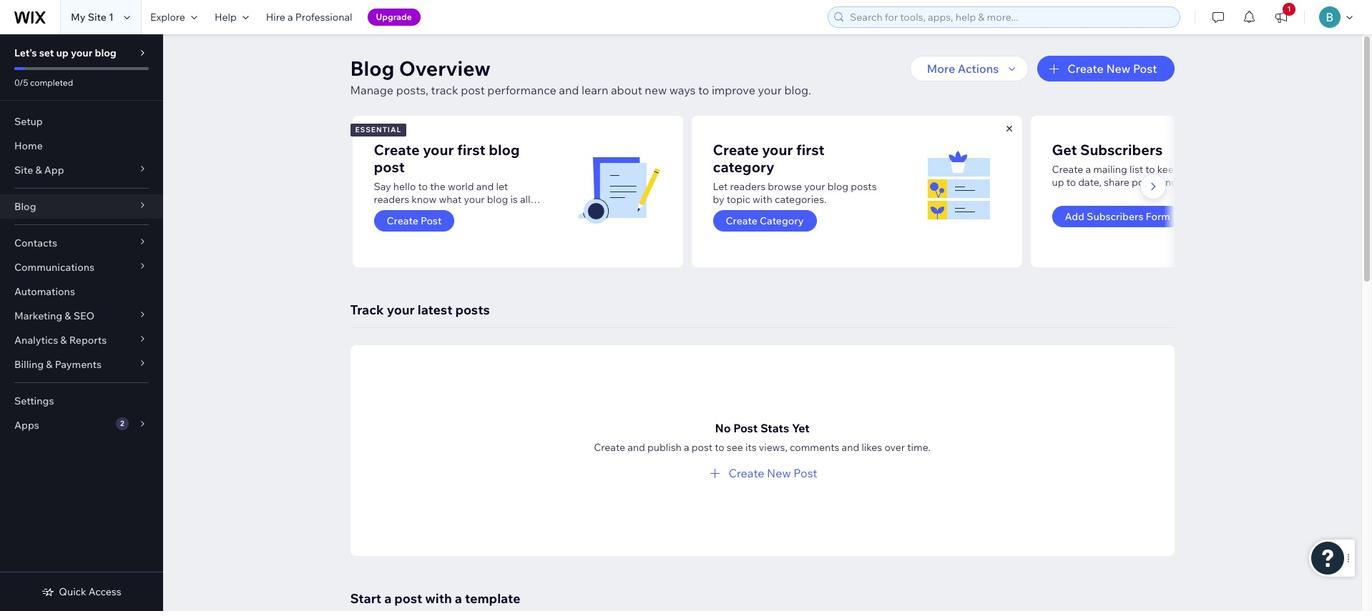 Task type: describe. For each thing, give the bounding box(es) containing it.
get subscribers create a mailing list to keep readers up to date, share posts and more.
[[1052, 141, 1218, 189]]

about.
[[374, 206, 404, 219]]

hire a professional link
[[257, 0, 361, 34]]

about
[[611, 83, 642, 97]]

add subscribers form button
[[1052, 206, 1184, 228]]

your right what
[[464, 193, 485, 206]]

your up 'the'
[[423, 141, 454, 159]]

and inside blog overview manage posts, track post performance and learn about new ways to improve your blog.
[[559, 83, 579, 97]]

blog for blog overview manage posts, track post performance and learn about new ways to improve your blog.
[[350, 56, 395, 81]]

create category button
[[713, 210, 817, 232]]

and inside get subscribers create a mailing list to keep readers up to date, share posts and more.
[[1160, 176, 1178, 189]]

completed
[[30, 77, 73, 88]]

blog up let
[[489, 141, 520, 159]]

& for marketing
[[65, 310, 71, 323]]

see
[[727, 442, 743, 454]]

your right track
[[387, 302, 415, 318]]

settings
[[14, 395, 54, 408]]

your inside sidebar element
[[71, 47, 93, 59]]

likes
[[862, 442, 883, 454]]

your right browse
[[805, 180, 826, 193]]

blog.
[[785, 83, 812, 97]]

site & app
[[14, 164, 64, 177]]

categories.
[[775, 193, 827, 206]]

latest
[[418, 302, 453, 318]]

new
[[645, 83, 667, 97]]

a inside get subscribers create a mailing list to keep readers up to date, share posts and more.
[[1086, 163, 1091, 176]]

more actions
[[927, 62, 999, 76]]

0 horizontal spatial posts
[[455, 302, 490, 318]]

app
[[44, 164, 64, 177]]

your inside blog overview manage posts, track post performance and learn about new ways to improve your blog.
[[758, 83, 782, 97]]

a inside no post stats yet create and publish a post to see its views, comments and likes over time.
[[684, 442, 690, 454]]

more
[[927, 62, 956, 76]]

create post button
[[374, 210, 455, 232]]

topic
[[727, 193, 751, 206]]

start a post with a template
[[350, 591, 521, 608]]

blog inside sidebar element
[[95, 47, 117, 59]]

no post stats yet create and publish a post to see its views, comments and likes over time.
[[594, 422, 931, 454]]

all
[[520, 193, 531, 206]]

improve
[[712, 83, 756, 97]]

publish
[[648, 442, 682, 454]]

upgrade button
[[368, 9, 421, 26]]

blog left is
[[487, 193, 508, 206]]

performance
[[488, 83, 557, 97]]

1 vertical spatial create new post button
[[707, 465, 818, 482]]

setup
[[14, 115, 43, 128]]

marketing & seo
[[14, 310, 95, 323]]

blog overview.dealer.create category.title image
[[915, 144, 1001, 230]]

create your first category let readers browse your blog posts by topic with categories.
[[713, 141, 877, 206]]

post inside no post stats yet create and publish a post to see its views, comments and likes over time.
[[692, 442, 713, 454]]

& for billing
[[46, 359, 53, 371]]

billing & payments button
[[0, 353, 163, 377]]

learn
[[582, 83, 609, 97]]

explore
[[150, 11, 185, 24]]

readers inside create your first category let readers browse your blog posts by topic with categories.
[[730, 180, 766, 193]]

create inside get subscribers create a mailing list to keep readers up to date, share posts and more.
[[1052, 163, 1084, 176]]

readers inside get subscribers create a mailing list to keep readers up to date, share posts and more.
[[1183, 163, 1218, 176]]

billing & payments
[[14, 359, 102, 371]]

setup link
[[0, 109, 163, 134]]

readers inside essential create your first blog post say hello to the world and let readers know what your blog is all about. create post
[[374, 193, 409, 206]]

& for site
[[35, 164, 42, 177]]

share
[[1104, 176, 1130, 189]]

professional
[[295, 11, 352, 24]]

template
[[465, 591, 521, 608]]

get
[[1052, 141, 1077, 159]]

essential create your first blog post say hello to the world and let readers know what your blog is all about. create post
[[355, 125, 531, 228]]

contacts
[[14, 237, 57, 250]]

a right start
[[384, 591, 392, 608]]

no
[[715, 422, 731, 436]]

1 button
[[1266, 0, 1297, 34]]

a left template
[[455, 591, 462, 608]]

first inside create your first category let readers browse your blog posts by topic with categories.
[[796, 141, 825, 159]]

let's set up your blog
[[14, 47, 117, 59]]

keep
[[1158, 163, 1181, 176]]

to inside no post stats yet create and publish a post to see its views, comments and likes over time.
[[715, 442, 725, 454]]

0/5 completed
[[14, 77, 73, 88]]

1 inside button
[[1288, 4, 1291, 14]]

overview
[[399, 56, 491, 81]]

category
[[713, 158, 775, 176]]

mailing
[[1094, 163, 1128, 176]]

marketing & seo button
[[0, 304, 163, 328]]

analytics & reports
[[14, 334, 107, 347]]

blog overview manage posts, track post performance and learn about new ways to improve your blog.
[[350, 56, 812, 97]]

track
[[431, 83, 458, 97]]

my
[[71, 11, 86, 24]]

site inside dropdown button
[[14, 164, 33, 177]]

up inside sidebar element
[[56, 47, 69, 59]]

0/5
[[14, 77, 28, 88]]

posts,
[[396, 83, 429, 97]]

say
[[374, 180, 391, 193]]

seo
[[73, 310, 95, 323]]

views,
[[759, 442, 788, 454]]

home
[[14, 140, 43, 152]]

more.
[[1180, 176, 1207, 189]]

let
[[713, 180, 728, 193]]

create inside "button"
[[726, 215, 758, 228]]

and left publish
[[628, 442, 645, 454]]

comments
[[790, 442, 840, 454]]

create inside no post stats yet create and publish a post to see its views, comments and likes over time.
[[594, 442, 625, 454]]

what
[[439, 193, 462, 206]]

category
[[760, 215, 804, 228]]

0 horizontal spatial create new post
[[729, 467, 818, 481]]

browse
[[768, 180, 802, 193]]

quick access
[[59, 586, 121, 599]]

set
[[39, 47, 54, 59]]

up inside get subscribers create a mailing list to keep readers up to date, share posts and more.
[[1052, 176, 1065, 189]]

help button
[[206, 0, 257, 34]]

posts inside get subscribers create a mailing list to keep readers up to date, share posts and more.
[[1132, 176, 1158, 189]]

0 horizontal spatial with
[[425, 591, 452, 608]]

sidebar element
[[0, 34, 163, 612]]

to left 'date,'
[[1067, 176, 1076, 189]]



Task type: vqa. For each thing, say whether or not it's contained in the screenshot.
let's set up your store
no



Task type: locate. For each thing, give the bounding box(es) containing it.
and left let
[[476, 180, 494, 193]]

1 horizontal spatial first
[[796, 141, 825, 159]]

blog for blog
[[14, 200, 36, 213]]

0 horizontal spatial readers
[[374, 193, 409, 206]]

0 vertical spatial up
[[56, 47, 69, 59]]

0 horizontal spatial up
[[56, 47, 69, 59]]

1 vertical spatial new
[[767, 467, 791, 481]]

site & app button
[[0, 158, 163, 182]]

by
[[713, 193, 725, 206]]

1 horizontal spatial site
[[88, 11, 107, 24]]

its
[[746, 442, 757, 454]]

with inside create your first category let readers browse your blog posts by topic with categories.
[[753, 193, 773, 206]]

site
[[88, 11, 107, 24], [14, 164, 33, 177]]

& for analytics
[[60, 334, 67, 347]]

marketing
[[14, 310, 62, 323]]

let's
[[14, 47, 37, 59]]

blog down my site 1
[[95, 47, 117, 59]]

& inside dropdown button
[[35, 164, 42, 177]]

your up browse
[[762, 141, 793, 159]]

0 horizontal spatial new
[[767, 467, 791, 481]]

contacts button
[[0, 231, 163, 255]]

a right hire on the top left of page
[[288, 11, 293, 24]]

quick
[[59, 586, 86, 599]]

ways
[[670, 83, 696, 97]]

create category
[[726, 215, 804, 228]]

create new post button
[[1038, 56, 1175, 82], [707, 465, 818, 482]]

1 horizontal spatial blog
[[350, 56, 395, 81]]

subscribers
[[1081, 141, 1163, 159], [1087, 210, 1144, 223]]

with left template
[[425, 591, 452, 608]]

create inside create your first category let readers browse your blog posts by topic with categories.
[[713, 141, 759, 159]]

2 first from the left
[[796, 141, 825, 159]]

time.
[[908, 442, 931, 454]]

posts right share
[[1132, 176, 1158, 189]]

1 horizontal spatial posts
[[851, 180, 877, 193]]

and left likes
[[842, 442, 860, 454]]

to right the ways
[[698, 83, 709, 97]]

know
[[412, 193, 437, 206]]

payments
[[55, 359, 102, 371]]

and
[[559, 83, 579, 97], [1160, 176, 1178, 189], [476, 180, 494, 193], [628, 442, 645, 454], [842, 442, 860, 454]]

post inside no post stats yet create and publish a post to see its views, comments and likes over time.
[[734, 422, 758, 436]]

my site 1
[[71, 11, 114, 24]]

1 horizontal spatial up
[[1052, 176, 1065, 189]]

analytics & reports button
[[0, 328, 163, 353]]

1 vertical spatial up
[[1052, 176, 1065, 189]]

posts right latest
[[455, 302, 490, 318]]

& inside popup button
[[60, 334, 67, 347]]

1 horizontal spatial create new post
[[1068, 62, 1158, 76]]

your left blog.
[[758, 83, 782, 97]]

quick access button
[[42, 586, 121, 599]]

let
[[496, 180, 508, 193]]

your right set
[[71, 47, 93, 59]]

add
[[1065, 210, 1085, 223]]

analytics
[[14, 334, 58, 347]]

readers right keep on the top right of the page
[[1183, 163, 1218, 176]]

first up browse
[[796, 141, 825, 159]]

and left learn
[[559, 83, 579, 97]]

to left 'the'
[[418, 180, 428, 193]]

readers up create post button
[[374, 193, 409, 206]]

help
[[215, 11, 237, 24]]

blog overview.dealer.create first post.title image
[[576, 144, 662, 230]]

automations
[[14, 286, 75, 298]]

subscribers for add
[[1087, 210, 1144, 223]]

new for the bottom create new post button
[[767, 467, 791, 481]]

blog inside create your first category let readers browse your blog posts by topic with categories.
[[828, 180, 849, 193]]

0 horizontal spatial first
[[457, 141, 486, 159]]

0 vertical spatial blog
[[350, 56, 395, 81]]

track
[[350, 302, 384, 318]]

blog right categories.
[[828, 180, 849, 193]]

apps
[[14, 419, 39, 432]]

0 vertical spatial subscribers
[[1081, 141, 1163, 159]]

list
[[350, 116, 1373, 268]]

0 horizontal spatial 1
[[109, 11, 114, 24]]

post
[[1134, 62, 1158, 76], [421, 215, 442, 228], [734, 422, 758, 436], [794, 467, 818, 481]]

0 horizontal spatial create new post button
[[707, 465, 818, 482]]

0 vertical spatial with
[[753, 193, 773, 206]]

post up "say"
[[374, 158, 405, 176]]

subscribers down share
[[1087, 210, 1144, 223]]

post right track
[[461, 83, 485, 97]]

1
[[1288, 4, 1291, 14], [109, 11, 114, 24]]

first inside essential create your first blog post say hello to the world and let readers know what your blog is all about. create post
[[457, 141, 486, 159]]

& left reports
[[60, 334, 67, 347]]

subscribers inside 'button'
[[1087, 210, 1144, 223]]

0 vertical spatial create new post button
[[1038, 56, 1175, 82]]

hire a professional
[[266, 11, 352, 24]]

readers
[[1183, 163, 1218, 176], [730, 180, 766, 193], [374, 193, 409, 206]]

post inside blog overview manage posts, track post performance and learn about new ways to improve your blog.
[[461, 83, 485, 97]]

1 vertical spatial with
[[425, 591, 452, 608]]

add subscribers form
[[1065, 210, 1171, 223]]

readers down category
[[730, 180, 766, 193]]

is
[[511, 193, 518, 206]]

communications
[[14, 261, 95, 274]]

to right list
[[1146, 163, 1156, 176]]

and inside essential create your first blog post say hello to the world and let readers know what your blog is all about. create post
[[476, 180, 494, 193]]

with
[[753, 193, 773, 206], [425, 591, 452, 608]]

1 first from the left
[[457, 141, 486, 159]]

0 horizontal spatial site
[[14, 164, 33, 177]]

1 vertical spatial subscribers
[[1087, 210, 1144, 223]]

form
[[1146, 210, 1171, 223]]

manage
[[350, 83, 394, 97]]

1 horizontal spatial readers
[[730, 180, 766, 193]]

yet
[[792, 422, 810, 436]]

first up world
[[457, 141, 486, 159]]

a left "mailing"
[[1086, 163, 1091, 176]]

billing
[[14, 359, 44, 371]]

1 vertical spatial site
[[14, 164, 33, 177]]

1 vertical spatial create new post
[[729, 467, 818, 481]]

subscribers up "mailing"
[[1081, 141, 1163, 159]]

blog up manage
[[350, 56, 395, 81]]

actions
[[958, 62, 999, 76]]

track your latest posts
[[350, 302, 490, 318]]

settings link
[[0, 389, 163, 414]]

site right my
[[88, 11, 107, 24]]

0 vertical spatial site
[[88, 11, 107, 24]]

1 vertical spatial blog
[[14, 200, 36, 213]]

1 horizontal spatial new
[[1107, 62, 1131, 76]]

blog inside blog overview manage posts, track post performance and learn about new ways to improve your blog.
[[350, 56, 395, 81]]

0 vertical spatial create new post
[[1068, 62, 1158, 76]]

post inside essential create your first blog post say hello to the world and let readers know what your blog is all about. create post
[[421, 215, 442, 228]]

up right set
[[56, 47, 69, 59]]

create new post
[[1068, 62, 1158, 76], [729, 467, 818, 481]]

Search for tools, apps, help & more... field
[[846, 7, 1176, 27]]

to inside blog overview manage posts, track post performance and learn about new ways to improve your blog.
[[698, 83, 709, 97]]

post inside essential create your first blog post say hello to the world and let readers know what your blog is all about. create post
[[374, 158, 405, 176]]

post right start
[[395, 591, 422, 608]]

over
[[885, 442, 905, 454]]

start
[[350, 591, 382, 608]]

& inside "dropdown button"
[[46, 359, 53, 371]]

0 vertical spatial new
[[1107, 62, 1131, 76]]

up left 'date,'
[[1052, 176, 1065, 189]]

posts right categories.
[[851, 180, 877, 193]]

2
[[120, 419, 124, 429]]

2 horizontal spatial readers
[[1183, 163, 1218, 176]]

post left see
[[692, 442, 713, 454]]

1 horizontal spatial 1
[[1288, 4, 1291, 14]]

new
[[1107, 62, 1131, 76], [767, 467, 791, 481]]

subscribers inside get subscribers create a mailing list to keep readers up to date, share posts and more.
[[1081, 141, 1163, 159]]

blog up contacts
[[14, 200, 36, 213]]

posts inside create your first category let readers browse your blog posts by topic with categories.
[[851, 180, 877, 193]]

& inside dropdown button
[[65, 310, 71, 323]]

up
[[56, 47, 69, 59], [1052, 176, 1065, 189]]

subscribers for get
[[1081, 141, 1163, 159]]

stats
[[761, 422, 790, 436]]

0 horizontal spatial blog
[[14, 200, 36, 213]]

to
[[698, 83, 709, 97], [1146, 163, 1156, 176], [1067, 176, 1076, 189], [418, 180, 428, 193], [715, 442, 725, 454]]

to left see
[[715, 442, 725, 454]]

upgrade
[[376, 11, 412, 22]]

posts
[[1132, 176, 1158, 189], [851, 180, 877, 193], [455, 302, 490, 318]]

& left 'seo'
[[65, 310, 71, 323]]

& left app
[[35, 164, 42, 177]]

world
[[448, 180, 474, 193]]

automations link
[[0, 280, 163, 304]]

new for create new post button to the right
[[1107, 62, 1131, 76]]

list containing create your first blog post
[[350, 116, 1373, 268]]

essential
[[355, 125, 402, 135]]

and left more.
[[1160, 176, 1178, 189]]

communications button
[[0, 255, 163, 280]]

first
[[457, 141, 486, 159], [796, 141, 825, 159]]

access
[[89, 586, 121, 599]]

2 horizontal spatial posts
[[1132, 176, 1158, 189]]

site down 'home'
[[14, 164, 33, 177]]

1 horizontal spatial create new post button
[[1038, 56, 1175, 82]]

a right publish
[[684, 442, 690, 454]]

hello
[[393, 180, 416, 193]]

with up create category "button"
[[753, 193, 773, 206]]

a
[[288, 11, 293, 24], [1086, 163, 1091, 176], [684, 442, 690, 454], [384, 591, 392, 608], [455, 591, 462, 608]]

your
[[71, 47, 93, 59], [758, 83, 782, 97], [423, 141, 454, 159], [762, 141, 793, 159], [805, 180, 826, 193], [464, 193, 485, 206], [387, 302, 415, 318]]

to inside essential create your first blog post say hello to the world and let readers know what your blog is all about. create post
[[418, 180, 428, 193]]

1 horizontal spatial with
[[753, 193, 773, 206]]

& right billing at the left
[[46, 359, 53, 371]]

home link
[[0, 134, 163, 158]]

blog inside popup button
[[14, 200, 36, 213]]



